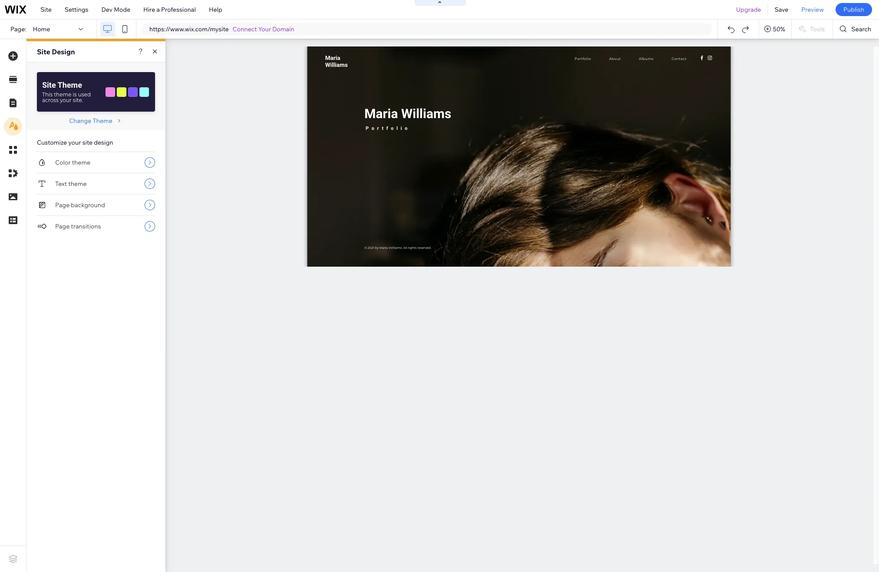 Task type: describe. For each thing, give the bounding box(es) containing it.
save
[[775, 6, 789, 13]]

dev mode
[[101, 6, 130, 13]]

search button
[[834, 20, 880, 39]]

preview button
[[796, 0, 831, 19]]

color
[[55, 159, 71, 166]]

0 vertical spatial site
[[40, 6, 52, 13]]

50%
[[774, 25, 786, 33]]

publish button
[[836, 3, 873, 16]]

design
[[94, 139, 113, 146]]

site
[[82, 139, 93, 146]]

this
[[42, 91, 53, 98]]

change
[[69, 117, 91, 125]]

site for theme
[[42, 80, 56, 90]]

site theme this theme is used across your site.
[[42, 80, 91, 103]]

theme inside site theme this theme is used across your site.
[[54, 91, 71, 98]]

home
[[33, 25, 50, 33]]

preview
[[802, 6, 825, 13]]

text
[[55, 180, 67, 188]]

change theme button
[[69, 117, 123, 125]]

site.
[[73, 97, 83, 103]]

a
[[157, 6, 160, 13]]

dev
[[101, 6, 113, 13]]

https://www.wix.com/mysite connect your domain
[[150, 25, 295, 33]]

across
[[42, 97, 59, 103]]

page transitions
[[55, 223, 101, 230]]

professional
[[161, 6, 196, 13]]

theme for change
[[93, 117, 112, 125]]

background
[[71, 201, 105, 209]]

save button
[[769, 0, 796, 19]]

site for design
[[37, 47, 50, 56]]

publish
[[844, 6, 865, 13]]



Task type: vqa. For each thing, say whether or not it's contained in the screenshot.
beautiful
no



Task type: locate. For each thing, give the bounding box(es) containing it.
page for page transitions
[[55, 223, 70, 230]]

site up this
[[42, 80, 56, 90]]

0 vertical spatial theme
[[58, 80, 82, 90]]

hire a professional
[[143, 6, 196, 13]]

theme left is
[[54, 91, 71, 98]]

0 horizontal spatial theme
[[58, 80, 82, 90]]

0 vertical spatial page
[[55, 201, 70, 209]]

1 horizontal spatial theme
[[93, 117, 112, 125]]

change theme
[[69, 117, 112, 125]]

theme
[[58, 80, 82, 90], [93, 117, 112, 125]]

1 vertical spatial site
[[37, 47, 50, 56]]

site inside site theme this theme is used across your site.
[[42, 80, 56, 90]]

text theme
[[55, 180, 87, 188]]

tools button
[[792, 20, 833, 39]]

2 vertical spatial theme
[[68, 180, 87, 188]]

your left site
[[68, 139, 81, 146]]

theme inside site theme this theme is used across your site.
[[58, 80, 82, 90]]

settings
[[65, 6, 88, 13]]

transitions
[[71, 223, 101, 230]]

1 vertical spatial theme
[[72, 159, 90, 166]]

page for page background
[[55, 201, 70, 209]]

theme right color
[[72, 159, 90, 166]]

0 vertical spatial theme
[[54, 91, 71, 98]]

your inside site theme this theme is used across your site.
[[60, 97, 72, 103]]

theme up design
[[93, 117, 112, 125]]

is
[[73, 91, 77, 98]]

page left transitions
[[55, 223, 70, 230]]

mode
[[114, 6, 130, 13]]

upgrade
[[737, 6, 762, 13]]

https://www.wix.com/mysite
[[150, 25, 229, 33]]

site design
[[37, 47, 75, 56]]

domain
[[273, 25, 295, 33]]

theme right the text
[[68, 180, 87, 188]]

your
[[60, 97, 72, 103], [68, 139, 81, 146]]

site up home
[[40, 6, 52, 13]]

customize
[[37, 139, 67, 146]]

your left is
[[60, 97, 72, 103]]

1 vertical spatial your
[[68, 139, 81, 146]]

1 page from the top
[[55, 201, 70, 209]]

color theme
[[55, 159, 90, 166]]

help
[[209, 6, 222, 13]]

2 vertical spatial site
[[42, 80, 56, 90]]

0 vertical spatial your
[[60, 97, 72, 103]]

theme up is
[[58, 80, 82, 90]]

1 vertical spatial theme
[[93, 117, 112, 125]]

site
[[40, 6, 52, 13], [37, 47, 50, 56], [42, 80, 56, 90]]

design
[[52, 47, 75, 56]]

customize your site design
[[37, 139, 113, 146]]

theme for text theme
[[68, 180, 87, 188]]

used
[[78, 91, 91, 98]]

connect
[[233, 25, 257, 33]]

site left design
[[37, 47, 50, 56]]

1 vertical spatial page
[[55, 223, 70, 230]]

tools
[[811, 25, 826, 33]]

theme for color theme
[[72, 159, 90, 166]]

hire
[[143, 6, 155, 13]]

your
[[258, 25, 271, 33]]

50% button
[[760, 20, 792, 39]]

page down the text
[[55, 201, 70, 209]]

page
[[55, 201, 70, 209], [55, 223, 70, 230]]

2 page from the top
[[55, 223, 70, 230]]

search
[[852, 25, 872, 33]]

theme
[[54, 91, 71, 98], [72, 159, 90, 166], [68, 180, 87, 188]]

page background
[[55, 201, 105, 209]]

theme for site
[[58, 80, 82, 90]]



